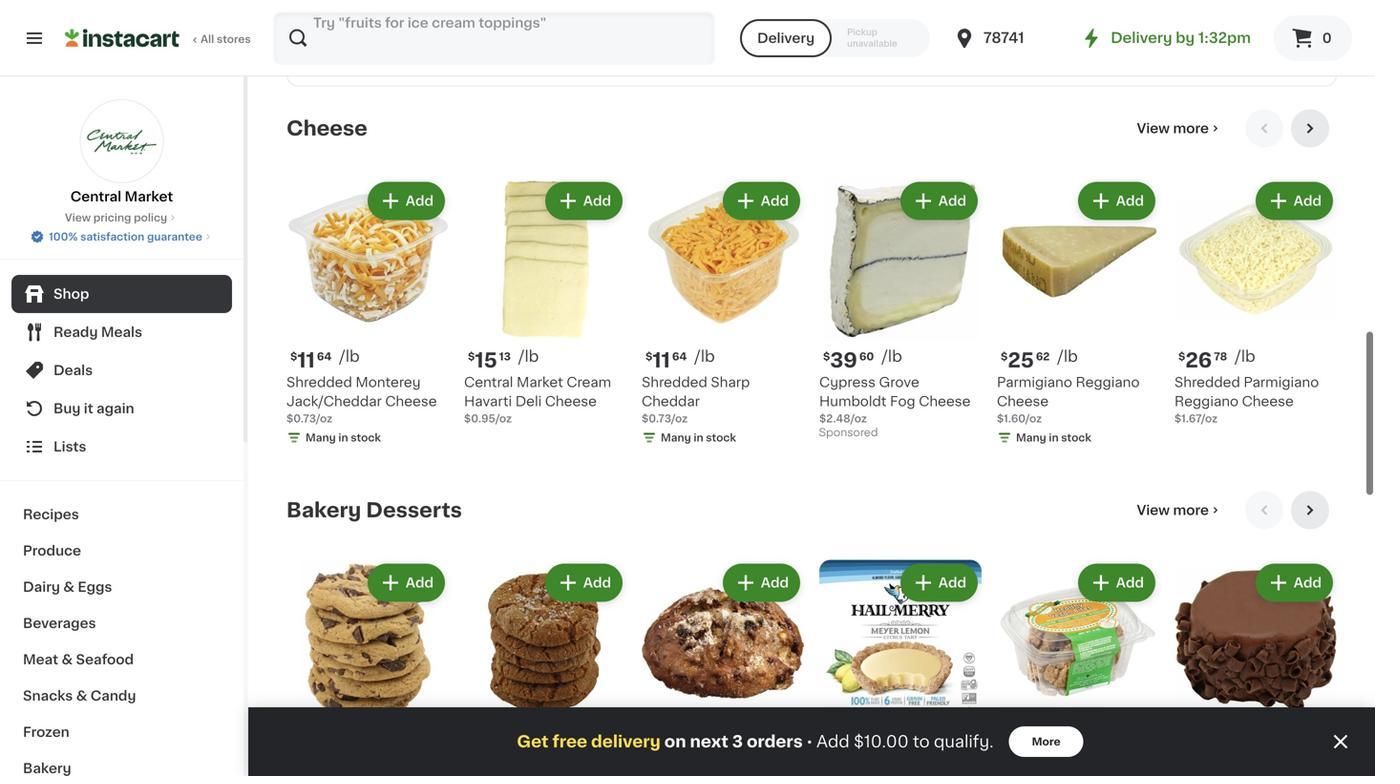 Task type: vqa. For each thing, say whether or not it's contained in the screenshot.
Many in stock to the right
yes



Task type: describe. For each thing, give the bounding box(es) containing it.
frozen
[[23, 726, 70, 739]]

by
[[1176, 31, 1195, 45]]

16.9 oz for first 16.9 oz button from right
[[1271, 43, 1307, 53]]

service type group
[[740, 19, 930, 57]]

60
[[860, 351, 874, 362]]

stock for $0.73/oz
[[706, 433, 736, 443]]

78
[[1214, 351, 1228, 362]]

havarti
[[464, 395, 512, 408]]

99
[[847, 733, 861, 744]]

view for bakery desserts
[[1137, 504, 1170, 517]]

1:32pm
[[1199, 31, 1251, 45]]

view more button for 6
[[1130, 491, 1230, 530]]

$0.73/oz inside shredded sharp cheddar $0.73/oz
[[642, 413, 688, 424]]

shredded parmigiano reggiano cheese $1.67/oz
[[1175, 376, 1320, 424]]

central market
[[70, 190, 173, 203]]

alyssa's
[[997, 758, 1052, 771]]

$ 39 60 /lb
[[823, 349, 903, 370]]

view for cheese
[[1137, 122, 1170, 135]]

beverages
[[23, 617, 96, 630]]

$9.31 element
[[464, 730, 627, 755]]

many in stock for cheese
[[306, 433, 381, 443]]

cream
[[567, 376, 611, 389]]

beverages link
[[11, 606, 232, 642]]

item carousel region containing cheese
[[287, 109, 1337, 476]]

candy
[[91, 690, 136, 703]]

bakery link
[[11, 751, 232, 777]]

$ up alyssa's in the bottom of the page
[[1001, 733, 1008, 744]]

many for jack/cheddar
[[306, 433, 336, 443]]

satisfaction
[[80, 232, 145, 242]]

seafood
[[76, 653, 134, 667]]

1 horizontal spatial 16.9
[[1113, 24, 1135, 34]]

snacks
[[23, 690, 73, 703]]

product group containing 15
[[464, 178, 627, 426]]

ready meals link
[[11, 313, 232, 352]]

$ for shredded parmigiano reggiano cheese
[[1179, 351, 1186, 362]]

reggiano inside shredded parmigiano reggiano cheese $1.67/oz
[[1175, 395, 1239, 408]]

recipes
[[23, 508, 79, 522]]

62
[[1036, 351, 1050, 362]]

in for cheese
[[339, 433, 348, 443]]

78741
[[984, 31, 1025, 45]]

shredded sharp cheddar $0.73/oz
[[642, 376, 750, 424]]

$ 15 13 /lb
[[468, 349, 539, 370]]

get free delivery on next 3 orders • add $10.00 to qualify.
[[517, 734, 994, 750]]

$10.00
[[854, 734, 909, 750]]

32
[[798, 43, 811, 53]]

snacks & candy
[[23, 690, 136, 703]]

sharp
[[711, 376, 750, 389]]

$2.48/oz
[[820, 413, 867, 424]]

32 oz button
[[798, 0, 948, 56]]

frozen link
[[11, 715, 232, 751]]

delivery by 1:32pm
[[1111, 31, 1251, 45]]

$ 26 78 /lb
[[1179, 349, 1256, 370]]

recipes link
[[11, 497, 232, 533]]

shop
[[53, 288, 89, 301]]

cypress
[[820, 376, 876, 389]]

cheese inside 'parmigiano reggiano cheese $1.60/oz'
[[997, 395, 1049, 408]]

central market logo image
[[80, 99, 164, 183]]

many for cheese
[[1016, 433, 1047, 443]]

$11.64 per pound element for sharp
[[642, 348, 804, 373]]

$ 11 64 /lb for monterey
[[290, 349, 360, 370]]

guarantee
[[147, 232, 202, 242]]

1 98 from the left
[[668, 733, 683, 744]]

to
[[913, 734, 930, 750]]

all stores
[[201, 34, 251, 44]]

grove
[[879, 376, 920, 389]]

add inside the 'treatment tracker modal' dialog
[[817, 734, 850, 750]]

buy it again link
[[11, 390, 232, 428]]

0 button
[[1274, 15, 1353, 61]]

$ for parmigiano reggiano cheese
[[1001, 351, 1008, 362]]

$1.60/oz
[[997, 413, 1042, 424]]

$1.67/oz
[[1175, 413, 1218, 424]]

meat
[[23, 653, 58, 667]]

1 16.9 oz button from the left
[[955, 0, 1105, 56]]

treatment tracker modal dialog
[[248, 708, 1376, 777]]

$ for cypress grove humboldt fog cheese
[[823, 351, 830, 362]]

stock for cheese
[[351, 433, 381, 443]]

free
[[863, 712, 887, 722]]

$ left on
[[646, 733, 653, 744]]

/lb for shredded sharp cheddar
[[695, 349, 715, 364]]

humboldt
[[820, 395, 887, 408]]

stores
[[217, 34, 251, 44]]

4
[[830, 733, 845, 753]]

2 $ 6 98 from the left
[[1001, 733, 1038, 753]]

delivery by 1:32pm link
[[1081, 27, 1251, 50]]

desserts
[[366, 500, 462, 520]]

product group containing 4
[[820, 560, 982, 777]]

& for meat
[[62, 653, 73, 667]]

bakery desserts
[[287, 500, 462, 520]]

$39.60 per pound element
[[820, 348, 982, 373]]

Search field
[[275, 13, 714, 63]]

many in stock for $0.73/oz
[[661, 433, 736, 443]]

policy
[[134, 213, 167, 223]]

produce
[[23, 545, 81, 558]]

cheese inside cypress grove humboldt fog cheese $2.48/oz
[[919, 395, 971, 408]]

delivery for delivery by 1:32pm
[[1111, 31, 1173, 45]]

25
[[1008, 350, 1034, 370]]

dairy & eggs
[[23, 581, 112, 594]]

market for central market cream havarti deli cheese $0.95/oz
[[517, 376, 563, 389]]

78741 button
[[953, 11, 1068, 65]]

cypress grove humboldt fog cheese $2.48/oz
[[820, 376, 971, 424]]

alyssa's cookies
[[997, 758, 1133, 777]]

gluten-free
[[822, 712, 887, 722]]

shredded for shredded sharp cheddar
[[642, 376, 708, 389]]

get
[[517, 734, 549, 750]]

many for cheddar
[[661, 433, 691, 443]]

13
[[499, 351, 511, 362]]

deals link
[[11, 352, 232, 390]]

dairy
[[23, 581, 60, 594]]

•
[[807, 734, 813, 750]]

central for central market cream havarti deli cheese $0.95/oz
[[464, 376, 513, 389]]

0 horizontal spatial 16.9
[[955, 43, 977, 53]]

2 6 from the left
[[1008, 733, 1022, 753]]

bakery for bakery
[[23, 762, 71, 776]]

product group containing 26
[[1175, 178, 1337, 426]]

instacart logo image
[[65, 27, 180, 50]]

eggs
[[78, 581, 112, 594]]

/lb for cypress grove humboldt fog cheese
[[882, 349, 903, 364]]

bakery for bakery desserts
[[287, 500, 361, 520]]

pricing
[[93, 213, 131, 223]]

all stores link
[[65, 11, 252, 65]]

& for snacks
[[76, 690, 87, 703]]



Task type: locate. For each thing, give the bounding box(es) containing it.
/lb right "13" on the left top
[[519, 349, 539, 364]]

2 64 from the left
[[672, 351, 687, 362]]

fog
[[890, 395, 916, 408]]

oz
[[1137, 24, 1150, 34], [814, 43, 826, 53], [980, 43, 992, 53], [1295, 43, 1307, 53]]

0 horizontal spatial 98
[[668, 733, 683, 744]]

0 vertical spatial central
[[70, 190, 121, 203]]

reggiano
[[1076, 376, 1140, 389], [1175, 395, 1239, 408]]

1 vertical spatial bakery
[[23, 762, 71, 776]]

1 horizontal spatial reggiano
[[1175, 395, 1239, 408]]

2 vertical spatial view
[[1137, 504, 1170, 517]]

cheese inside the central market cream havarti deli cheese $0.95/oz
[[545, 395, 597, 408]]

0 vertical spatial view more
[[1137, 122, 1209, 135]]

$25.62 per pound element
[[997, 348, 1160, 373]]

0 horizontal spatial many in stock
[[306, 433, 381, 443]]

reggiano up $1.67/oz
[[1175, 395, 1239, 408]]

11 for shredded sharp cheddar
[[653, 350, 670, 370]]

view more button down $1.67/oz
[[1130, 491, 1230, 530]]

2 many in stock from the left
[[661, 433, 736, 443]]

0 horizontal spatial reggiano
[[1076, 376, 1140, 389]]

$ left '78'
[[1179, 351, 1186, 362]]

central up pricing
[[70, 190, 121, 203]]

1 horizontal spatial $ 6 98
[[1001, 733, 1038, 753]]

3 shredded from the left
[[1175, 376, 1241, 389]]

bakery left 'desserts'
[[287, 500, 361, 520]]

more down by
[[1174, 122, 1209, 135]]

2 horizontal spatial many
[[1016, 433, 1047, 443]]

product group
[[287, 178, 449, 449], [464, 178, 627, 426], [642, 178, 804, 449], [820, 178, 982, 444], [997, 178, 1160, 449], [1175, 178, 1337, 426], [287, 560, 449, 777], [464, 560, 627, 777], [642, 560, 804, 777], [820, 560, 982, 777], [997, 560, 1160, 777], [1175, 560, 1337, 777]]

view more for 6
[[1137, 504, 1209, 517]]

3 stock from the left
[[1062, 433, 1092, 443]]

stock down shredded sharp cheddar $0.73/oz
[[706, 433, 736, 443]]

1 vertical spatial more
[[1174, 504, 1209, 517]]

2 horizontal spatial shredded
[[1175, 376, 1241, 389]]

add button
[[369, 184, 443, 218], [547, 184, 621, 218], [725, 184, 799, 218], [903, 184, 976, 218], [1080, 184, 1154, 218], [1258, 184, 1332, 218], [369, 566, 443, 600], [547, 566, 621, 600], [725, 566, 799, 600], [903, 566, 976, 600], [1080, 566, 1154, 600], [1258, 566, 1332, 600]]

$ for shredded sharp cheddar
[[646, 351, 653, 362]]

1 vertical spatial market
[[517, 376, 563, 389]]

in for $0.73/oz
[[694, 433, 704, 443]]

central inside the central market cream havarti deli cheese $0.95/oz
[[464, 376, 513, 389]]

many inside product group
[[1016, 433, 1047, 443]]

1 /lb from the left
[[339, 349, 360, 364]]

1 shredded from the left
[[287, 376, 352, 389]]

1 view more button from the top
[[1130, 109, 1230, 147]]

stock for $1.60/oz
[[1062, 433, 1092, 443]]

98 left "next"
[[668, 733, 683, 744]]

64 for monterey
[[317, 351, 332, 362]]

parmigiano down the $26.78 per pound element
[[1244, 376, 1320, 389]]

64
[[317, 351, 332, 362], [672, 351, 687, 362]]

market inside the central market cream havarti deli cheese $0.95/oz
[[517, 376, 563, 389]]

/lb up sharp
[[695, 349, 715, 364]]

$ 11 64 /lb for sharp
[[646, 349, 715, 370]]

1 horizontal spatial 64
[[672, 351, 687, 362]]

$26.78 per pound element
[[1175, 348, 1337, 373]]

$ 6 98
[[646, 733, 683, 753], [1001, 733, 1038, 753]]

$ inside $ 25 62 /lb
[[1001, 351, 1008, 362]]

stock down 'parmigiano reggiano cheese $1.60/oz'
[[1062, 433, 1092, 443]]

$11.64 per pound element up monterey
[[287, 348, 449, 373]]

0 horizontal spatial delivery
[[757, 32, 815, 45]]

2 more from the top
[[1174, 504, 1209, 517]]

& for dairy
[[63, 581, 74, 594]]

0 vertical spatial bakery
[[287, 500, 361, 520]]

0 horizontal spatial shredded
[[287, 376, 352, 389]]

ready meals
[[53, 326, 142, 339]]

$11.64 per pound element
[[287, 348, 449, 373], [642, 348, 804, 373]]

0 vertical spatial item carousel region
[[781, 0, 1376, 56]]

more
[[1032, 737, 1061, 748]]

$ for shredded monterey jack/cheddar cheese
[[290, 351, 297, 362]]

$ for central market cream havarti deli cheese
[[468, 351, 475, 362]]

1 vertical spatial view more
[[1137, 504, 1209, 517]]

meals
[[101, 326, 142, 339]]

4 /lb from the left
[[882, 349, 903, 364]]

$ left "13" on the left top
[[468, 351, 475, 362]]

many in stock down jack/cheddar at the bottom left of the page
[[306, 433, 381, 443]]

many in stock down shredded sharp cheddar $0.73/oz
[[661, 433, 736, 443]]

item carousel region containing bakery desserts
[[287, 491, 1337, 777]]

1 horizontal spatial many
[[661, 433, 691, 443]]

1 horizontal spatial $ 11 64 /lb
[[646, 349, 715, 370]]

100% satisfaction guarantee
[[49, 232, 202, 242]]

/lb right 60
[[882, 349, 903, 364]]

in down shredded sharp cheddar $0.73/oz
[[694, 433, 704, 443]]

central inside central market link
[[70, 190, 121, 203]]

2 /lb from the left
[[519, 349, 539, 364]]

64 up jack/cheddar at the bottom left of the page
[[317, 351, 332, 362]]

1 horizontal spatial 98
[[1024, 733, 1038, 744]]

$6.98 element
[[1175, 730, 1337, 755]]

2 view more button from the top
[[1130, 491, 1230, 530]]

/lb for shredded parmigiano reggiano cheese
[[1235, 349, 1256, 364]]

15
[[475, 350, 497, 370]]

1 6 from the left
[[653, 733, 667, 753]]

meat & seafood link
[[11, 642, 232, 678]]

parmigiano inside shredded parmigiano reggiano cheese $1.67/oz
[[1244, 376, 1320, 389]]

1 horizontal spatial 11
[[653, 350, 670, 370]]

stock down shredded monterey jack/cheddar cheese $0.73/oz
[[351, 433, 381, 443]]

$ 11 64 /lb up jack/cheddar at the bottom left of the page
[[290, 349, 360, 370]]

buy
[[53, 402, 81, 416]]

0 vertical spatial reggiano
[[1076, 376, 1140, 389]]

6 up alyssa's in the bottom of the page
[[1008, 733, 1022, 753]]

oz inside 32 oz 'button'
[[814, 43, 826, 53]]

central market link
[[70, 99, 173, 206]]

2 horizontal spatial stock
[[1062, 433, 1092, 443]]

39
[[830, 350, 858, 370]]

2 horizontal spatial many in stock
[[1016, 433, 1092, 443]]

delivery for delivery
[[757, 32, 815, 45]]

0 horizontal spatial 16.9 oz button
[[955, 0, 1105, 56]]

0 horizontal spatial 6
[[653, 733, 667, 753]]

2 horizontal spatial 16.9
[[1271, 43, 1292, 53]]

dairy & eggs link
[[11, 569, 232, 606]]

1 parmigiano from the left
[[997, 376, 1073, 389]]

1 horizontal spatial delivery
[[1111, 31, 1173, 45]]

0 horizontal spatial $ 11 64 /lb
[[290, 349, 360, 370]]

0 horizontal spatial many
[[306, 433, 336, 443]]

gluten-
[[822, 712, 863, 722]]

2 stock from the left
[[706, 433, 736, 443]]

1 vertical spatial view
[[65, 213, 91, 223]]

1 horizontal spatial 6
[[1008, 733, 1022, 753]]

/lb inside $ 25 62 /lb
[[1058, 349, 1078, 364]]

1 horizontal spatial $11.64 per pound element
[[642, 348, 804, 373]]

1 vertical spatial reggiano
[[1175, 395, 1239, 408]]

1 horizontal spatial in
[[694, 433, 704, 443]]

parmigiano down $ 25 62 /lb at right top
[[997, 376, 1073, 389]]

bakery
[[287, 500, 361, 520], [23, 762, 71, 776]]

2 horizontal spatial in
[[1049, 433, 1059, 443]]

16.9 oz button inside item carousel region
[[1113, 0, 1263, 37]]

None search field
[[273, 11, 715, 65]]

$0.95/oz
[[464, 413, 512, 424]]

cheese inside shredded monterey jack/cheddar cheese $0.73/oz
[[385, 395, 437, 408]]

0 horizontal spatial central
[[70, 190, 121, 203]]

many down cheddar
[[661, 433, 691, 443]]

2 many from the left
[[661, 433, 691, 443]]

1 $ 11 64 /lb from the left
[[290, 349, 360, 370]]

1 horizontal spatial bakery
[[287, 500, 361, 520]]

0 horizontal spatial bakery
[[23, 762, 71, 776]]

in for $1.60/oz
[[1049, 433, 1059, 443]]

1 many in stock from the left
[[306, 433, 381, 443]]

view pricing policy
[[65, 213, 167, 223]]

/lb for central market cream havarti deli cheese
[[519, 349, 539, 364]]

$ 6 98 left "next"
[[646, 733, 683, 753]]

stock inside product group
[[1062, 433, 1092, 443]]

orders
[[747, 734, 803, 750]]

100%
[[49, 232, 78, 242]]

deli
[[516, 395, 542, 408]]

in inside product group
[[1049, 433, 1059, 443]]

/lb inside $ 26 78 /lb
[[1235, 349, 1256, 364]]

market up deli
[[517, 376, 563, 389]]

$15.13 per pound element
[[464, 348, 627, 373]]

shredded inside shredded sharp cheddar $0.73/oz
[[642, 376, 708, 389]]

delivery button
[[740, 19, 832, 57]]

$
[[290, 351, 297, 362], [468, 351, 475, 362], [646, 351, 653, 362], [823, 351, 830, 362], [1001, 351, 1008, 362], [1179, 351, 1186, 362], [646, 733, 653, 744], [823, 733, 830, 744], [1001, 733, 1008, 744]]

1 horizontal spatial parmigiano
[[1244, 376, 1320, 389]]

next
[[690, 734, 729, 750]]

central market cream havarti deli cheese $0.95/oz
[[464, 376, 611, 424]]

cheese inside shredded parmigiano reggiano cheese $1.67/oz
[[1242, 395, 1294, 408]]

delivery
[[591, 734, 661, 750]]

16.9 left 0
[[1271, 43, 1292, 53]]

item carousel region containing 16.9 oz
[[781, 0, 1376, 56]]

0 vertical spatial view
[[1137, 122, 1170, 135]]

monterey
[[356, 376, 421, 389]]

6 left "next"
[[653, 733, 667, 753]]

/lb for parmigiano reggiano cheese
[[1058, 349, 1078, 364]]

0 horizontal spatial $11.64 per pound element
[[287, 348, 449, 373]]

add
[[406, 194, 434, 208], [583, 194, 611, 208], [761, 194, 789, 208], [939, 194, 967, 208], [1117, 194, 1144, 208], [1294, 194, 1322, 208], [406, 576, 434, 590], [583, 576, 611, 590], [761, 576, 789, 590], [939, 576, 967, 590], [1117, 576, 1144, 590], [1294, 576, 1322, 590], [817, 734, 850, 750]]

reggiano down $25.62 per pound element
[[1076, 376, 1140, 389]]

many down jack/cheddar at the bottom left of the page
[[306, 433, 336, 443]]

$11.64 per pound element for monterey
[[287, 348, 449, 373]]

view more down delivery by 1:32pm link
[[1137, 122, 1209, 135]]

& left candy
[[76, 690, 87, 703]]

2 $11.64 per pound element from the left
[[642, 348, 804, 373]]

1 horizontal spatial 16.9 oz button
[[1113, 0, 1263, 37]]

0 vertical spatial more
[[1174, 122, 1209, 135]]

in down jack/cheddar at the bottom left of the page
[[339, 433, 348, 443]]

2 11 from the left
[[653, 350, 670, 370]]

parmigiano inside 'parmigiano reggiano cheese $1.60/oz'
[[997, 376, 1073, 389]]

/lb inside $ 15 13 /lb
[[519, 349, 539, 364]]

1 vertical spatial central
[[464, 376, 513, 389]]

0 vertical spatial view more button
[[1130, 109, 1230, 147]]

market for central market
[[125, 190, 173, 203]]

more for /lb
[[1174, 122, 1209, 135]]

$ up cypress
[[823, 351, 830, 362]]

26
[[1186, 350, 1212, 370]]

ready
[[53, 326, 98, 339]]

view more down $1.67/oz
[[1137, 504, 1209, 517]]

market
[[125, 190, 173, 203], [517, 376, 563, 389]]

2 vertical spatial item carousel region
[[287, 491, 1337, 777]]

0
[[1323, 32, 1332, 45]]

0 horizontal spatial in
[[339, 433, 348, 443]]

0 vertical spatial market
[[125, 190, 173, 203]]

6
[[653, 733, 667, 753], [1008, 733, 1022, 753]]

3 /lb from the left
[[695, 349, 715, 364]]

0 horizontal spatial stock
[[351, 433, 381, 443]]

$ 11 64 /lb up cheddar
[[646, 349, 715, 370]]

1 many from the left
[[306, 433, 336, 443]]

central for central market
[[70, 190, 121, 203]]

shredded up cheddar
[[642, 376, 708, 389]]

0 horizontal spatial 64
[[317, 351, 332, 362]]

2 vertical spatial &
[[76, 690, 87, 703]]

0 horizontal spatial 16.9 oz
[[955, 43, 992, 53]]

1 vertical spatial &
[[62, 653, 73, 667]]

2 parmigiano from the left
[[1244, 376, 1320, 389]]

bakery inside item carousel region
[[287, 500, 361, 520]]

0 vertical spatial &
[[63, 581, 74, 594]]

more button
[[1009, 727, 1084, 758]]

many down $1.60/oz at the bottom right of page
[[1016, 433, 1047, 443]]

98 up alyssa's in the bottom of the page
[[1024, 733, 1038, 744]]

shredded inside shredded monterey jack/cheddar cheese $0.73/oz
[[287, 376, 352, 389]]

0 horizontal spatial $0.73/oz
[[287, 413, 333, 424]]

product group containing 39
[[820, 178, 982, 444]]

2 shredded from the left
[[642, 376, 708, 389]]

ready meals button
[[11, 313, 232, 352]]

central up havarti
[[464, 376, 513, 389]]

/lb right 62 in the top of the page
[[1058, 349, 1078, 364]]

1 horizontal spatial market
[[517, 376, 563, 389]]

& inside "link"
[[63, 581, 74, 594]]

64 up cheddar
[[672, 351, 687, 362]]

3
[[732, 734, 743, 750]]

$ left 62 in the top of the page
[[1001, 351, 1008, 362]]

all
[[201, 34, 214, 44]]

0 horizontal spatial 11
[[297, 350, 315, 370]]

$ right •
[[823, 733, 830, 744]]

view more button
[[1130, 109, 1230, 147], [1130, 491, 1230, 530]]

shredded up jack/cheddar at the bottom left of the page
[[287, 376, 352, 389]]

view pricing policy link
[[65, 210, 179, 225]]

2 $0.73/oz from the left
[[642, 413, 688, 424]]

0 horizontal spatial market
[[125, 190, 173, 203]]

2 horizontal spatial 16.9 oz button
[[1271, 0, 1376, 56]]

0 horizontal spatial parmigiano
[[997, 376, 1073, 389]]

98
[[668, 733, 683, 744], [1024, 733, 1038, 744]]

$0.73/oz down cheddar
[[642, 413, 688, 424]]

shredded down 26
[[1175, 376, 1241, 389]]

1 11 from the left
[[297, 350, 315, 370]]

2 horizontal spatial 16.9 oz
[[1271, 43, 1307, 53]]

3 many in stock from the left
[[1016, 433, 1092, 443]]

reggiano inside 'parmigiano reggiano cheese $1.60/oz'
[[1076, 376, 1140, 389]]

1 view more from the top
[[1137, 122, 1209, 135]]

/lb
[[339, 349, 360, 364], [519, 349, 539, 364], [695, 349, 715, 364], [882, 349, 903, 364], [1058, 349, 1078, 364], [1235, 349, 1256, 364]]

$ inside $ 15 13 /lb
[[468, 351, 475, 362]]

$0.73/oz inside shredded monterey jack/cheddar cheese $0.73/oz
[[287, 413, 333, 424]]

shredded inside shredded parmigiano reggiano cheese $1.67/oz
[[1175, 376, 1241, 389]]

0 horizontal spatial $ 6 98
[[646, 733, 683, 753]]

sponsored badge image
[[820, 428, 877, 439]]

& left eggs
[[63, 581, 74, 594]]

$ inside $ 4 99
[[823, 733, 830, 744]]

1 horizontal spatial shredded
[[642, 376, 708, 389]]

many in stock down $1.60/oz at the bottom right of page
[[1016, 433, 1092, 443]]

$ 11 64 /lb
[[290, 349, 360, 370], [646, 349, 715, 370]]

1 horizontal spatial 16.9 oz
[[1113, 24, 1150, 34]]

& right meat
[[62, 653, 73, 667]]

$ inside $ 26 78 /lb
[[1179, 351, 1186, 362]]

view more
[[1137, 122, 1209, 135], [1137, 504, 1209, 517]]

64 for sharp
[[672, 351, 687, 362]]

3 16.9 oz button from the left
[[1271, 0, 1376, 56]]

stock
[[351, 433, 381, 443], [706, 433, 736, 443], [1062, 433, 1092, 443]]

5 /lb from the left
[[1058, 349, 1078, 364]]

11 up jack/cheddar at the bottom left of the page
[[297, 350, 315, 370]]

1 $ 6 98 from the left
[[646, 733, 683, 753]]

1 64 from the left
[[317, 351, 332, 362]]

view more button down delivery by 1:32pm
[[1130, 109, 1230, 147]]

meat & seafood
[[23, 653, 134, 667]]

$ inside $ 39 60 /lb
[[823, 351, 830, 362]]

cookies
[[1055, 758, 1110, 771]]

1 stock from the left
[[351, 433, 381, 443]]

16.9 oz for 1st 16.9 oz button
[[955, 43, 992, 53]]

parmigiano reggiano cheese $1.60/oz
[[997, 376, 1140, 424]]

view more button for /lb
[[1130, 109, 1230, 147]]

on
[[665, 734, 686, 750]]

100% satisfaction guarantee button
[[30, 225, 214, 245]]

1 $11.64 per pound element from the left
[[287, 348, 449, 373]]

product group containing 25
[[997, 178, 1160, 449]]

in down 'parmigiano reggiano cheese $1.60/oz'
[[1049, 433, 1059, 443]]

shredded monterey jack/cheddar cheese $0.73/oz
[[287, 376, 437, 424]]

$ up cheddar
[[646, 351, 653, 362]]

1 $0.73/oz from the left
[[287, 413, 333, 424]]

1 horizontal spatial central
[[464, 376, 513, 389]]

$ up jack/cheddar at the bottom left of the page
[[290, 351, 297, 362]]

1 horizontal spatial many in stock
[[661, 433, 736, 443]]

lists link
[[11, 428, 232, 466]]

deals
[[53, 364, 93, 377]]

/lb right '78'
[[1235, 349, 1256, 364]]

1 in from the left
[[339, 433, 348, 443]]

/lb up shredded monterey jack/cheddar cheese $0.73/oz
[[339, 349, 360, 364]]

3 in from the left
[[1049, 433, 1059, 443]]

shredded for shredded monterey jack/cheddar cheese
[[287, 376, 352, 389]]

1 more from the top
[[1174, 122, 1209, 135]]

more for 6
[[1174, 504, 1209, 517]]

2 in from the left
[[694, 433, 704, 443]]

bakery down frozen
[[23, 762, 71, 776]]

$0.73/oz down jack/cheddar at the bottom left of the page
[[287, 413, 333, 424]]

16.9 left 78741
[[955, 43, 977, 53]]

2 98 from the left
[[1024, 733, 1038, 744]]

11 for shredded monterey jack/cheddar cheese
[[297, 350, 315, 370]]

item carousel region
[[781, 0, 1376, 56], [287, 109, 1337, 476], [287, 491, 1337, 777]]

2 $ 11 64 /lb from the left
[[646, 349, 715, 370]]

11
[[297, 350, 315, 370], [653, 350, 670, 370]]

16.9 oz button
[[955, 0, 1105, 56], [1113, 0, 1263, 37], [1271, 0, 1376, 56]]

/lb inside $ 39 60 /lb
[[882, 349, 903, 364]]

3 many from the left
[[1016, 433, 1047, 443]]

delivery
[[1111, 31, 1173, 45], [757, 32, 815, 45]]

1 horizontal spatial stock
[[706, 433, 736, 443]]

many in stock for $1.60/oz
[[1016, 433, 1092, 443]]

$11.64 per pound element up sharp
[[642, 348, 804, 373]]

1 horizontal spatial $0.73/oz
[[642, 413, 688, 424]]

6 /lb from the left
[[1235, 349, 1256, 364]]

1 vertical spatial item carousel region
[[287, 109, 1337, 476]]

/lb for shredded monterey jack/cheddar cheese
[[339, 349, 360, 364]]

more down $1.67/oz
[[1174, 504, 1209, 517]]

16.9 left by
[[1113, 24, 1135, 34]]

shop link
[[11, 275, 232, 313]]

view more for /lb
[[1137, 122, 1209, 135]]

snacks & candy link
[[11, 678, 232, 715]]

1 vertical spatial view more button
[[1130, 491, 1230, 530]]

free
[[553, 734, 588, 750]]

11 up cheddar
[[653, 350, 670, 370]]

produce link
[[11, 533, 232, 569]]

$ 6 98 up alyssa's in the bottom of the page
[[1001, 733, 1038, 753]]

2 16.9 oz button from the left
[[1113, 0, 1263, 37]]

market up policy
[[125, 190, 173, 203]]

2 view more from the top
[[1137, 504, 1209, 517]]

delivery inside button
[[757, 32, 815, 45]]

qualify.
[[934, 734, 994, 750]]

cheddar
[[642, 395, 700, 408]]

cheese
[[287, 118, 368, 138], [385, 395, 437, 408], [545, 395, 597, 408], [919, 395, 971, 408], [997, 395, 1049, 408], [1242, 395, 1294, 408]]



